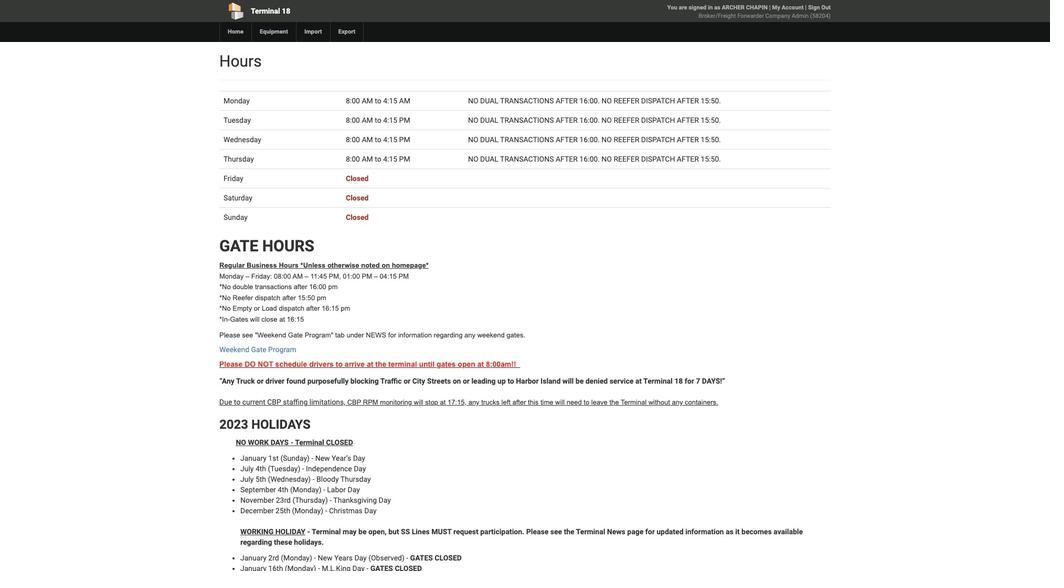 Task type: describe. For each thing, give the bounding box(es) containing it.
you are signed in as archer chapin | my account | sign out broker/freight forwarder company admin (58204)
[[667, 4, 831, 19]]

day right thanksgiving
[[379, 496, 391, 504]]

transactions
[[255, 283, 292, 291]]

bloody
[[316, 475, 339, 483]]

please do not schedule drivers to arrive at the terminal until gates open at 8:00am!!
[[219, 360, 520, 369]]

3 – from the left
[[374, 272, 378, 280]]

you
[[667, 4, 677, 11]]

terminal 18 link
[[219, 0, 465, 22]]

no dual transactions after 16:00.  no reefer dispatch after 15:50. for wednesday
[[468, 135, 721, 144]]

january for january 1st (sunday) - new year's day july 4th (tuesday) - independence day july 5th (wednesday) - bloody thursday september 4th (monday) - labor day november 23rd (thursday) - thanksgiving day
[[240, 454, 267, 462]]

at inside regular business hours *unless otherwise noted on homepage* monday – friday: 08:00 am – 11:45 pm, 01:00 pm – 04:15 pm *no double transactions after 16:00 pm *no reefer dispatch after 15:50 pm *no empty or load dispatch after 16:15 pm *in-gates will close at 16:15
[[279, 315, 285, 323]]

0 horizontal spatial cbp
[[267, 398, 281, 406]]

import link
[[296, 22, 330, 42]]

this
[[528, 398, 539, 406]]

- down (thursday)
[[325, 506, 327, 515]]

the inside due to current cbp staffing limitations, cbp rpm monitoring will stop at 17:15, any trucks left after this time will need to leave the terminal without any containers.
[[610, 398, 619, 406]]

thursday inside january 1st (sunday) - new year's day july 4th (tuesday) - independence day july 5th (wednesday) - bloody thursday september 4th (monday) - labor day november 23rd (thursday) - thanksgiving day
[[341, 475, 371, 483]]

4:15 for thursday
[[383, 155, 397, 163]]

forwarder
[[738, 13, 764, 19]]

containers.
[[685, 398, 718, 406]]

1 – from the left
[[246, 272, 249, 280]]

driver
[[265, 377, 285, 385]]

page
[[627, 527, 644, 536]]

be inside - terminal may be open, but ss lines must request participation. please see the terminal news page for updated information as it becomes available regarding these holidays.
[[359, 527, 367, 536]]

these
[[274, 538, 292, 546]]

- right days
[[291, 438, 293, 447]]

friday:
[[251, 272, 272, 280]]

terminal inside due to current cbp staffing limitations, cbp rpm monitoring will stop at 17:15, any trucks left after this time will need to leave the terminal without any containers.
[[621, 398, 647, 406]]

closed for sunday
[[346, 213, 369, 221]]

information inside - terminal may be open, but ss lines must request participation. please see the terminal news page for updated information as it becomes available regarding these holidays.
[[685, 527, 724, 536]]

under
[[347, 331, 364, 339]]

no work days - terminal closed
[[236, 438, 353, 447]]

staffing
[[283, 398, 308, 406]]

15:50. for monday
[[701, 97, 721, 105]]

double
[[233, 283, 253, 291]]

closed for friday
[[346, 174, 369, 183]]

for inside - terminal may be open, but ss lines must request participation. please see the terminal news page for updated information as it becomes available regarding these holidays.
[[645, 527, 655, 536]]

program"
[[305, 331, 333, 339]]

transactions for wednesday
[[500, 135, 554, 144]]

2 july from the top
[[240, 475, 254, 483]]

0 vertical spatial 18
[[282, 7, 290, 15]]

dual for wednesday
[[480, 135, 499, 144]]

new for years
[[318, 554, 332, 562]]

dispatch for monday
[[641, 97, 675, 105]]

terminal up equipment
[[251, 7, 280, 15]]

(monday) for christmas
[[292, 506, 323, 515]]

empty
[[233, 305, 252, 312]]

- terminal may be open, but ss lines must request participation. please see the terminal news page for updated information as it becomes available regarding these holidays.
[[240, 527, 803, 546]]

open,
[[368, 527, 387, 536]]

independence
[[306, 464, 352, 473]]

reefer for wednesday
[[614, 135, 639, 144]]

thanksgiving
[[333, 496, 377, 504]]

please for please do not schedule drivers to arrive at the terminal until gates open at 8:00am!!
[[219, 360, 243, 369]]

pm for tuesday
[[399, 116, 410, 124]]

dispatch for wednesday
[[641, 135, 675, 144]]

- down 'bloody'
[[323, 485, 325, 494]]

becomes
[[742, 527, 772, 536]]

regular
[[219, 261, 245, 269]]

0 vertical spatial information
[[398, 331, 432, 339]]

*in-
[[219, 315, 230, 323]]

- left 'bloody'
[[313, 475, 315, 483]]

please for please see "weekend gate program" tab under news for information regarding any weekend gates.
[[219, 331, 240, 339]]

after inside due to current cbp staffing limitations, cbp rpm monitoring will stop at 17:15, any trucks left after this time will need to leave the terminal without any containers.
[[512, 398, 526, 406]]

day right year's
[[353, 454, 365, 462]]

transactions for monday
[[500, 97, 554, 105]]

noted
[[361, 261, 380, 269]]

terminal up without
[[643, 377, 673, 385]]

after down 15:50 at the left bottom of page
[[306, 305, 320, 312]]

home
[[228, 28, 244, 35]]

cbp inside due to current cbp staffing limitations, cbp rpm monitoring will stop at 17:15, any trucks left after this time will need to leave the terminal without any containers.
[[347, 398, 361, 406]]

dispatch for tuesday
[[641, 116, 675, 124]]

will left stop
[[414, 398, 423, 406]]

(thursday)
[[293, 496, 328, 504]]

- down holidays.
[[314, 554, 316, 562]]

or inside regular business hours *unless otherwise noted on homepage* monday – friday: 08:00 am – 11:45 pm, 01:00 pm – 04:15 pm *no double transactions after 16:00 pm *no reefer dispatch after 15:50 pm *no empty or load dispatch after 16:15 pm *in-gates will close at 16:15
[[254, 305, 260, 312]]

0 horizontal spatial closed
[[326, 438, 353, 447]]

christmas
[[329, 506, 363, 515]]

15:50. for thursday
[[701, 155, 721, 163]]

import
[[304, 28, 322, 35]]

but
[[388, 527, 399, 536]]

0 vertical spatial 16:15
[[322, 305, 339, 312]]

or down open
[[463, 377, 470, 385]]

8:00 am to 4:15 pm for wednesday
[[346, 135, 410, 144]]

island
[[541, 377, 561, 385]]

0 horizontal spatial see
[[242, 331, 253, 339]]

"weekend
[[255, 331, 286, 339]]

gates
[[230, 315, 248, 323]]

1 horizontal spatial regarding
[[434, 331, 463, 339]]

on inside regular business hours *unless otherwise noted on homepage* monday – friday: 08:00 am – 11:45 pm, 01:00 pm – 04:15 pm *no double transactions after 16:00 pm *no reefer dispatch after 15:50 pm *no empty or load dispatch after 16:15 pm *in-gates will close at 16:15
[[382, 261, 390, 269]]

need
[[567, 398, 582, 406]]

will inside regular business hours *unless otherwise noted on homepage* monday – friday: 08:00 am – 11:45 pm, 01:00 pm – 04:15 pm *no double transactions after 16:00 pm *no reefer dispatch after 15:50 pm *no empty or load dispatch after 16:15 pm *in-gates will close at 16:15
[[250, 315, 260, 323]]

equipment link
[[251, 22, 296, 42]]

see inside - terminal may be open, but ss lines must request participation. please see the terminal news page for updated information as it becomes available regarding these holidays.
[[550, 527, 562, 536]]

8:00 for tuesday
[[346, 116, 360, 124]]

as inside you are signed in as archer chapin | my account | sign out broker/freight forwarder company admin (58204)
[[714, 4, 720, 11]]

closed for saturday
[[346, 194, 369, 202]]

will right island
[[563, 377, 574, 385]]

16:00. for wednesday
[[580, 135, 600, 144]]

holidays
[[251, 417, 311, 432]]

or left city
[[404, 377, 411, 385]]

export
[[338, 28, 356, 35]]

3 *no from the top
[[219, 305, 231, 312]]

wednesday
[[224, 135, 261, 144]]

no dual transactions after 16:00.  no reefer dispatch after 15:50. for thursday
[[468, 155, 721, 163]]

4:15 for wednesday
[[383, 135, 397, 144]]

0 horizontal spatial thursday
[[224, 155, 254, 163]]

(monday) inside january 1st (sunday) - new year's day july 4th (tuesday) - independence day july 5th (wednesday) - bloody thursday september 4th (monday) - labor day november 23rd (thursday) - thanksgiving day
[[290, 485, 321, 494]]

7
[[696, 377, 700, 385]]

years
[[334, 554, 353, 562]]

2 vertical spatial pm
[[341, 305, 350, 312]]

day right the independence
[[354, 464, 366, 473]]

blocking
[[350, 377, 379, 385]]

up
[[498, 377, 506, 385]]

2 *no from the top
[[219, 294, 231, 302]]

working holiday
[[240, 527, 305, 536]]

1 horizontal spatial be
[[576, 377, 584, 385]]

weekend gate program
[[219, 345, 296, 354]]

8:00am!!
[[486, 360, 516, 369]]

at right service
[[635, 377, 642, 385]]

gate hours
[[219, 237, 314, 255]]

"any
[[219, 377, 235, 385]]

trucks
[[481, 398, 500, 406]]

8:00 am to 4:15 am
[[346, 97, 410, 105]]

- inside - terminal may be open, but ss lines must request participation. please see the terminal news page for updated information as it becomes available regarding these holidays.
[[307, 527, 310, 536]]

(tuesday)
[[268, 464, 300, 473]]

labor
[[327, 485, 346, 494]]

1 vertical spatial closed
[[435, 554, 462, 562]]

(monday) for new
[[281, 554, 312, 562]]

dispatch for thursday
[[641, 155, 675, 163]]

must
[[431, 527, 452, 536]]

any left the trucks on the left
[[468, 398, 479, 406]]

transactions for thursday
[[500, 155, 554, 163]]

- down the (sunday)
[[302, 464, 304, 473]]

monitoring
[[380, 398, 412, 406]]

participation.
[[480, 527, 524, 536]]

(58204)
[[810, 13, 831, 19]]

december
[[240, 506, 274, 515]]

sign
[[808, 4, 820, 11]]

reefer for tuesday
[[614, 116, 639, 124]]

homepage*
[[392, 261, 429, 269]]

2023 holidays
[[219, 417, 311, 432]]

1 vertical spatial gate
[[251, 345, 266, 354]]

weekend
[[219, 345, 249, 354]]

1st
[[268, 454, 279, 462]]

terminal 18
[[251, 7, 290, 15]]

08:00
[[274, 272, 291, 280]]

drivers
[[309, 360, 334, 369]]

will right time
[[555, 398, 565, 406]]

sunday
[[224, 213, 248, 221]]

dual for tuesday
[[480, 116, 499, 124]]

16:00
[[309, 283, 326, 291]]

left
[[501, 398, 511, 406]]

the inside - terminal may be open, but ss lines must request participation. please see the terminal news page for updated information as it becomes available regarding these holidays.
[[564, 527, 575, 536]]

load
[[262, 305, 277, 312]]

january 1st (sunday) - new year's day july 4th (tuesday) - independence day july 5th (wednesday) - bloody thursday september 4th (monday) - labor day november 23rd (thursday) - thanksgiving day
[[240, 454, 391, 504]]

1 horizontal spatial on
[[453, 377, 461, 385]]

terminal up the (sunday)
[[295, 438, 324, 447]]

available
[[774, 527, 803, 536]]

any right without
[[672, 398, 683, 406]]

8:00 for monday
[[346, 97, 360, 105]]

days!"
[[702, 377, 725, 385]]

hours
[[262, 237, 314, 255]]

terminal may
[[312, 527, 357, 536]]

my
[[772, 4, 780, 11]]

rpm
[[363, 398, 378, 406]]



Task type: vqa. For each thing, say whether or not it's contained in the screenshot.
wednesday on the left of page
yes



Task type: locate. For each thing, give the bounding box(es) containing it.
closed right gates
[[435, 554, 462, 562]]

1 dispatch from the top
[[641, 97, 675, 105]]

0 horizontal spatial on
[[382, 261, 390, 269]]

leading
[[472, 377, 496, 385]]

information up until
[[398, 331, 432, 339]]

1 july from the top
[[240, 464, 254, 473]]

july up september
[[240, 464, 254, 473]]

1 dual from the top
[[480, 97, 499, 105]]

at inside due to current cbp staffing limitations, cbp rpm monitoring will stop at 17:15, any trucks left after this time will need to leave the terminal without any containers.
[[440, 398, 446, 406]]

11:45
[[310, 272, 327, 280]]

cbp left rpm
[[347, 398, 361, 406]]

0 vertical spatial new
[[315, 454, 330, 462]]

15:50. for tuesday
[[701, 116, 721, 124]]

new for year's
[[315, 454, 330, 462]]

2 vertical spatial closed
[[346, 213, 369, 221]]

8:00 am to 4:15 pm for tuesday
[[346, 116, 410, 124]]

service
[[610, 377, 634, 385]]

1 horizontal spatial |
[[805, 4, 807, 11]]

1 vertical spatial 8:00 am to 4:15 pm
[[346, 135, 410, 144]]

my account link
[[772, 4, 804, 11]]

(observed)
[[369, 554, 405, 562]]

1 vertical spatial regarding
[[240, 538, 272, 546]]

(monday) down (thursday)
[[292, 506, 323, 515]]

–
[[246, 272, 249, 280], [305, 272, 309, 280], [374, 272, 378, 280]]

be left the open,
[[359, 527, 367, 536]]

1 vertical spatial on
[[453, 377, 461, 385]]

3 4:15 from the top
[[383, 135, 397, 144]]

4 transactions from the top
[[500, 155, 554, 163]]

*unless
[[301, 261, 326, 269]]

to inside due to current cbp staffing limitations, cbp rpm monitoring will stop at 17:15, any trucks left after this time will need to leave the terminal without any containers.
[[584, 398, 589, 406]]

gates
[[437, 360, 456, 369]]

1 horizontal spatial 16:15
[[322, 305, 339, 312]]

4 4:15 from the top
[[383, 155, 397, 163]]

for right the news on the bottom of the page
[[388, 331, 396, 339]]

2rd
[[268, 554, 279, 562]]

1 vertical spatial hours
[[279, 261, 299, 269]]

regarding up gates
[[434, 331, 463, 339]]

program
[[268, 345, 296, 354]]

reefer for thursday
[[614, 155, 639, 163]]

– up 'double'
[[246, 272, 249, 280]]

2 transactions from the top
[[500, 116, 554, 124]]

1 horizontal spatial 4th
[[278, 485, 288, 494]]

september
[[240, 485, 276, 494]]

news
[[366, 331, 386, 339]]

3 reefer from the top
[[614, 135, 639, 144]]

2 8:00 from the top
[[346, 116, 360, 124]]

hours down home link
[[219, 52, 262, 70]]

1 vertical spatial 4th
[[278, 485, 288, 494]]

terminal down service
[[621, 398, 647, 406]]

for right page at the right bottom
[[645, 527, 655, 536]]

4:15 for monday
[[383, 97, 397, 105]]

january inside january 1st (sunday) - new year's day july 4th (tuesday) - independence day july 5th (wednesday) - bloody thursday september 4th (monday) - labor day november 23rd (thursday) - thanksgiving day
[[240, 454, 267, 462]]

equipment
[[260, 28, 288, 35]]

are
[[679, 4, 687, 11]]

the left news
[[564, 527, 575, 536]]

0 vertical spatial closed
[[346, 174, 369, 183]]

1 horizontal spatial pm
[[328, 283, 338, 291]]

2 vertical spatial *no
[[219, 305, 231, 312]]

2 horizontal spatial the
[[610, 398, 619, 406]]

at right arrive
[[367, 360, 373, 369]]

(monday) up (thursday)
[[290, 485, 321, 494]]

| left sign
[[805, 4, 807, 11]]

2 dual from the top
[[480, 116, 499, 124]]

2 – from the left
[[305, 272, 309, 280]]

1 vertical spatial new
[[318, 554, 332, 562]]

working
[[240, 527, 274, 536]]

1 horizontal spatial gate
[[288, 331, 303, 339]]

8:00 for thursday
[[346, 155, 360, 163]]

pm up "tab"
[[341, 305, 350, 312]]

0 vertical spatial regarding
[[434, 331, 463, 339]]

1 horizontal spatial the
[[564, 527, 575, 536]]

18 left 7
[[674, 377, 683, 385]]

new up the independence
[[315, 454, 330, 462]]

dispatch down 15:50 at the left bottom of page
[[279, 305, 304, 312]]

1 vertical spatial 18
[[674, 377, 683, 385]]

0 horizontal spatial 18
[[282, 7, 290, 15]]

lines
[[412, 527, 430, 536]]

(monday)
[[290, 485, 321, 494], [292, 506, 323, 515], [281, 554, 312, 562]]

close
[[261, 315, 277, 323]]

company
[[766, 13, 790, 19]]

admin
[[792, 13, 809, 19]]

0 horizontal spatial the
[[375, 360, 386, 369]]

cbp right current at the left
[[267, 398, 281, 406]]

pm down 16:00
[[317, 294, 326, 302]]

3 closed from the top
[[346, 213, 369, 221]]

am for wednesday
[[362, 135, 373, 144]]

information left it
[[685, 527, 724, 536]]

2 15:50. from the top
[[701, 116, 721, 124]]

1 8:00 from the top
[[346, 97, 360, 105]]

please inside - terminal may be open, but ss lines must request participation. please see the terminal news page for updated information as it becomes available regarding these holidays.
[[526, 527, 549, 536]]

(sunday)
[[280, 454, 310, 462]]

- left gates
[[406, 554, 408, 562]]

1 horizontal spatial closed
[[435, 554, 462, 562]]

as left it
[[726, 527, 734, 536]]

on right "streets"
[[453, 377, 461, 385]]

please right "participation."
[[526, 527, 549, 536]]

day up thanksgiving
[[348, 485, 360, 494]]

traffic
[[380, 377, 402, 385]]

as right in
[[714, 4, 720, 11]]

dispatch up load
[[255, 294, 280, 302]]

reefer for monday
[[614, 97, 639, 105]]

as inside - terminal may be open, but ss lines must request participation. please see the terminal news page for updated information as it becomes available regarding these holidays.
[[726, 527, 734, 536]]

transactions
[[500, 97, 554, 105], [500, 116, 554, 124], [500, 135, 554, 144], [500, 155, 554, 163]]

dual for monday
[[480, 97, 499, 105]]

limitations,
[[310, 398, 345, 406]]

0 horizontal spatial be
[[359, 527, 367, 536]]

- right the (sunday)
[[311, 454, 313, 462]]

1 closed from the top
[[346, 174, 369, 183]]

16:00. for monday
[[580, 97, 600, 105]]

regarding down working
[[240, 538, 272, 546]]

3 dispatch from the top
[[641, 135, 675, 144]]

8:00 am to 4:15 pm for thursday
[[346, 155, 410, 163]]

0 vertical spatial hours
[[219, 52, 262, 70]]

no dual transactions after 16:00.  no reefer dispatch after 15:50. for tuesday
[[468, 116, 721, 124]]

regarding inside - terminal may be open, but ss lines must request participation. please see the terminal news page for updated information as it becomes available regarding these holidays.
[[240, 538, 272, 546]]

(wednesday)
[[268, 475, 311, 483]]

dual for thursday
[[480, 155, 499, 163]]

hours inside regular business hours *unless otherwise noted on homepage* monday – friday: 08:00 am – 11:45 pm, 01:00 pm – 04:15 pm *no double transactions after 16:00 pm *no reefer dispatch after 15:50 pm *no empty or load dispatch after 16:15 pm *in-gates will close at 16:15
[[279, 261, 299, 269]]

1 vertical spatial information
[[685, 527, 724, 536]]

on up 04:15
[[382, 261, 390, 269]]

day right years
[[354, 554, 367, 562]]

in
[[708, 4, 713, 11]]

terminal left news
[[576, 527, 605, 536]]

0 horizontal spatial |
[[769, 4, 771, 11]]

at right stop
[[440, 398, 446, 406]]

2 vertical spatial the
[[564, 527, 575, 536]]

- up holidays.
[[307, 527, 310, 536]]

1 vertical spatial closed
[[346, 194, 369, 202]]

4 dual from the top
[[480, 155, 499, 163]]

4th
[[256, 464, 266, 473], [278, 485, 288, 494]]

found
[[286, 377, 306, 385]]

1 4:15 from the top
[[383, 97, 397, 105]]

2 4:15 from the top
[[383, 116, 397, 124]]

0 vertical spatial please
[[219, 331, 240, 339]]

2 horizontal spatial for
[[685, 377, 694, 385]]

the
[[375, 360, 386, 369], [610, 398, 619, 406], [564, 527, 575, 536]]

8:00 am to 4:15 pm
[[346, 116, 410, 124], [346, 135, 410, 144], [346, 155, 410, 163]]

0 vertical spatial 8:00 am to 4:15 pm
[[346, 116, 410, 124]]

0 horizontal spatial information
[[398, 331, 432, 339]]

work
[[248, 438, 269, 447]]

hours up the 08:00
[[279, 261, 299, 269]]

2 horizontal spatial pm
[[341, 305, 350, 312]]

8:00
[[346, 97, 360, 105], [346, 116, 360, 124], [346, 135, 360, 144], [346, 155, 360, 163]]

4 dispatch from the top
[[641, 155, 675, 163]]

3 8:00 from the top
[[346, 135, 360, 144]]

2 no dual transactions after 16:00.  no reefer dispatch after 15:50. from the top
[[468, 116, 721, 124]]

2 vertical spatial 8:00 am to 4:15 pm
[[346, 155, 410, 163]]

4th up 5th
[[256, 464, 266, 473]]

1 vertical spatial pm
[[317, 294, 326, 302]]

15:50. for wednesday
[[701, 135, 721, 144]]

thursday up thanksgiving
[[341, 475, 371, 483]]

1 horizontal spatial cbp
[[347, 398, 361, 406]]

0 vertical spatial for
[[388, 331, 396, 339]]

transactions for tuesday
[[500, 116, 554, 124]]

*no left 'double'
[[219, 283, 231, 291]]

january for january 2rd (monday) - new years day (observed) - gates closed
[[240, 554, 267, 562]]

july
[[240, 464, 254, 473], [240, 475, 254, 483]]

news
[[607, 527, 626, 536]]

the up traffic
[[375, 360, 386, 369]]

saturday
[[224, 194, 252, 202]]

after
[[556, 97, 578, 105], [677, 97, 699, 105], [556, 116, 578, 124], [677, 116, 699, 124], [556, 135, 578, 144], [677, 135, 699, 144], [556, 155, 578, 163], [677, 155, 699, 163]]

after up 15:50 at the left bottom of page
[[294, 283, 307, 291]]

monday up tuesday
[[224, 97, 250, 105]]

0 horizontal spatial as
[[714, 4, 720, 11]]

1 vertical spatial 16:15
[[287, 315, 304, 323]]

1 reefer from the top
[[614, 97, 639, 105]]

3 15:50. from the top
[[701, 135, 721, 144]]

4:15 for tuesday
[[383, 116, 397, 124]]

at right close
[[279, 315, 285, 323]]

1 vertical spatial the
[[610, 398, 619, 406]]

– left 11:45
[[305, 272, 309, 280]]

day
[[353, 454, 365, 462], [354, 464, 366, 473], [348, 485, 360, 494], [379, 496, 391, 504], [364, 506, 377, 515], [354, 554, 367, 562]]

2 january from the top
[[240, 554, 267, 562]]

stop
[[425, 398, 438, 406]]

- down "labor"
[[330, 496, 332, 504]]

4 16:00. from the top
[[580, 155, 600, 163]]

pm
[[399, 116, 410, 124], [399, 135, 410, 144], [399, 155, 410, 163], [362, 272, 372, 280], [399, 272, 409, 280]]

1 vertical spatial (monday)
[[292, 506, 323, 515]]

1 horizontal spatial thursday
[[341, 475, 371, 483]]

5th
[[256, 475, 266, 483]]

0 vertical spatial closed
[[326, 438, 353, 447]]

for left 7
[[685, 377, 694, 385]]

2 vertical spatial (monday)
[[281, 554, 312, 562]]

0 horizontal spatial –
[[246, 272, 249, 280]]

1 vertical spatial be
[[359, 527, 367, 536]]

16:00. for tuesday
[[580, 116, 600, 124]]

3 transactions from the top
[[500, 135, 554, 144]]

3 no dual transactions after 16:00.  no reefer dispatch after 15:50. from the top
[[468, 135, 721, 144]]

2 dispatch from the top
[[641, 116, 675, 124]]

truck
[[236, 377, 255, 385]]

the right leave
[[610, 398, 619, 406]]

closed
[[326, 438, 353, 447], [435, 554, 462, 562]]

pm down pm,
[[328, 283, 338, 291]]

please down weekend
[[219, 360, 243, 369]]

0 vertical spatial dispatch
[[255, 294, 280, 302]]

0 vertical spatial gate
[[288, 331, 303, 339]]

july left 5th
[[240, 475, 254, 483]]

1 horizontal spatial for
[[645, 527, 655, 536]]

1 vertical spatial *no
[[219, 294, 231, 302]]

friday
[[224, 174, 243, 183]]

regular business hours *unless otherwise noted on homepage* monday – friday: 08:00 am – 11:45 pm, 01:00 pm – 04:15 pm *no double transactions after 16:00 pm *no reefer dispatch after 15:50 pm *no empty or load dispatch after 16:15 pm *in-gates will close at 16:15
[[219, 261, 429, 323]]

2 8:00 am to 4:15 pm from the top
[[346, 135, 410, 144]]

1 horizontal spatial –
[[305, 272, 309, 280]]

gate up "not"
[[251, 345, 266, 354]]

17:15,
[[448, 398, 467, 406]]

1 vertical spatial as
[[726, 527, 734, 536]]

new left years
[[318, 554, 332, 562]]

holiday
[[275, 527, 305, 536]]

0 vertical spatial thursday
[[224, 155, 254, 163]]

account
[[782, 4, 804, 11]]

4 reefer from the top
[[614, 155, 639, 163]]

pm for thursday
[[399, 155, 410, 163]]

0 horizontal spatial 16:15
[[287, 315, 304, 323]]

terminal inside - terminal may be open, but ss lines must request participation. please see the terminal news page for updated information as it becomes available regarding these holidays.
[[576, 527, 605, 536]]

am inside regular business hours *unless otherwise noted on homepage* monday – friday: 08:00 am – 11:45 pm, 01:00 pm – 04:15 pm *no double transactions after 16:00 pm *no reefer dispatch after 15:50 pm *no empty or load dispatch after 16:15 pm *in-gates will close at 16:15
[[293, 272, 303, 280]]

cbp
[[267, 398, 281, 406], [347, 398, 361, 406]]

0 vertical spatial see
[[242, 331, 253, 339]]

any left weekend
[[465, 331, 476, 339]]

time
[[541, 398, 553, 406]]

1 vertical spatial for
[[685, 377, 694, 385]]

gates
[[410, 554, 433, 562]]

1 no dual transactions after 16:00.  no reefer dispatch after 15:50. from the top
[[468, 97, 721, 105]]

1 vertical spatial see
[[550, 527, 562, 536]]

*no up *in-
[[219, 305, 231, 312]]

16:00.
[[580, 97, 600, 105], [580, 116, 600, 124], [580, 135, 600, 144], [580, 155, 600, 163]]

| left my
[[769, 4, 771, 11]]

harbor
[[516, 377, 539, 385]]

8:00 for wednesday
[[346, 135, 360, 144]]

0 vertical spatial (monday)
[[290, 485, 321, 494]]

4 no dual transactions after 16:00.  no reefer dispatch after 15:50. from the top
[[468, 155, 721, 163]]

no dual transactions after 16:00.  no reefer dispatch after 15:50.
[[468, 97, 721, 105], [468, 116, 721, 124], [468, 135, 721, 144], [468, 155, 721, 163]]

it
[[735, 527, 740, 536]]

2 closed from the top
[[346, 194, 369, 202]]

weekend
[[477, 331, 505, 339]]

16:15 down 16:00
[[322, 305, 339, 312]]

closed up year's
[[326, 438, 353, 447]]

am for thursday
[[362, 155, 373, 163]]

2 horizontal spatial –
[[374, 272, 378, 280]]

november
[[240, 496, 274, 504]]

1 transactions from the top
[[500, 97, 554, 105]]

current
[[242, 398, 265, 406]]

without
[[648, 398, 670, 406]]

pm,
[[329, 272, 341, 280]]

0 vertical spatial july
[[240, 464, 254, 473]]

december 25th (monday) - christmas day
[[240, 506, 377, 515]]

monday down regular
[[219, 272, 244, 280]]

please up weekend
[[219, 331, 240, 339]]

0 vertical spatial 4th
[[256, 464, 266, 473]]

home link
[[219, 22, 251, 42]]

*no
[[219, 283, 231, 291], [219, 294, 231, 302], [219, 305, 231, 312]]

tab
[[335, 331, 345, 339]]

1 horizontal spatial 18
[[674, 377, 683, 385]]

1 vertical spatial please
[[219, 360, 243, 369]]

0 vertical spatial *no
[[219, 283, 231, 291]]

no dual transactions after 16:00.  no reefer dispatch after 15:50. for monday
[[468, 97, 721, 105]]

sign out link
[[808, 4, 831, 11]]

1 horizontal spatial hours
[[279, 261, 299, 269]]

2023
[[219, 417, 248, 432]]

0 vertical spatial be
[[576, 377, 584, 385]]

1 horizontal spatial see
[[550, 527, 562, 536]]

2 vertical spatial please
[[526, 527, 549, 536]]

am for monday
[[362, 97, 373, 105]]

hours
[[219, 52, 262, 70], [279, 261, 299, 269]]

16:15 down 15:50 at the left bottom of page
[[287, 315, 304, 323]]

1 15:50. from the top
[[701, 97, 721, 105]]

on
[[382, 261, 390, 269], [453, 377, 461, 385]]

1 16:00. from the top
[[580, 97, 600, 105]]

0 vertical spatial january
[[240, 454, 267, 462]]

1 8:00 am to 4:15 pm from the top
[[346, 116, 410, 124]]

otherwise
[[327, 261, 359, 269]]

0 horizontal spatial for
[[388, 331, 396, 339]]

thursday down wednesday
[[224, 155, 254, 163]]

3 8:00 am to 4:15 pm from the top
[[346, 155, 410, 163]]

4th up 23rd
[[278, 485, 288, 494]]

1 | from the left
[[769, 4, 771, 11]]

1 vertical spatial monday
[[219, 272, 244, 280]]

2 reefer from the top
[[614, 116, 639, 124]]

after left 15:50 at the left bottom of page
[[282, 294, 296, 302]]

0 vertical spatial as
[[714, 4, 720, 11]]

not
[[258, 360, 273, 369]]

thursday
[[224, 155, 254, 163], [341, 475, 371, 483]]

2 16:00. from the top
[[580, 116, 600, 124]]

january down work
[[240, 454, 267, 462]]

"any truck or driver found purposefully blocking traffic or city streets on or leading up to harbor island will be denied service at terminal 18 for 7 days!"
[[219, 377, 725, 385]]

1 vertical spatial thursday
[[341, 475, 371, 483]]

or left load
[[254, 305, 260, 312]]

reefer
[[233, 294, 253, 302]]

pm for wednesday
[[399, 135, 410, 144]]

1 horizontal spatial information
[[685, 527, 724, 536]]

holidays.
[[294, 538, 324, 546]]

1 horizontal spatial as
[[726, 527, 734, 536]]

0 vertical spatial monday
[[224, 97, 250, 105]]

1 january from the top
[[240, 454, 267, 462]]

0 vertical spatial pm
[[328, 283, 338, 291]]

1 vertical spatial dispatch
[[279, 305, 304, 312]]

(monday) down holidays.
[[281, 554, 312, 562]]

4 8:00 from the top
[[346, 155, 360, 163]]

3 dual from the top
[[480, 135, 499, 144]]

0 vertical spatial the
[[375, 360, 386, 369]]

18 up equipment
[[282, 7, 290, 15]]

do
[[245, 360, 256, 369]]

1 vertical spatial july
[[240, 475, 254, 483]]

monday inside regular business hours *unless otherwise noted on homepage* monday – friday: 08:00 am – 11:45 pm, 01:00 pm – 04:15 pm *no double transactions after 16:00 pm *no reefer dispatch after 15:50 pm *no empty or load dispatch after 16:15 pm *in-gates will close at 16:15
[[219, 272, 244, 280]]

gate up program
[[288, 331, 303, 339]]

2 | from the left
[[805, 4, 807, 11]]

0 horizontal spatial pm
[[317, 294, 326, 302]]

or right truck
[[257, 377, 264, 385]]

schedule
[[275, 360, 307, 369]]

day down thanksgiving
[[364, 506, 377, 515]]

0 horizontal spatial gate
[[251, 345, 266, 354]]

4 15:50. from the top
[[701, 155, 721, 163]]

am for tuesday
[[362, 116, 373, 124]]

1 *no from the top
[[219, 283, 231, 291]]

*no left reefer
[[219, 294, 231, 302]]

will left close
[[250, 315, 260, 323]]

2 vertical spatial for
[[645, 527, 655, 536]]

pm
[[328, 283, 338, 291], [317, 294, 326, 302], [341, 305, 350, 312]]

new
[[315, 454, 330, 462], [318, 554, 332, 562]]

– down noted
[[374, 272, 378, 280]]

be left denied
[[576, 377, 584, 385]]

0 horizontal spatial hours
[[219, 52, 262, 70]]

january left 2rd
[[240, 554, 267, 562]]

0 horizontal spatial 4th
[[256, 464, 266, 473]]

1 vertical spatial january
[[240, 554, 267, 562]]

16:00. for thursday
[[580, 155, 600, 163]]

at right open
[[477, 360, 484, 369]]

0 vertical spatial on
[[382, 261, 390, 269]]

after right left
[[512, 398, 526, 406]]

3 16:00. from the top
[[580, 135, 600, 144]]

new inside january 1st (sunday) - new year's day july 4th (tuesday) - independence day july 5th (wednesday) - bloody thursday september 4th (monday) - labor day november 23rd (thursday) - thanksgiving day
[[315, 454, 330, 462]]

gate
[[288, 331, 303, 339], [251, 345, 266, 354]]

broker/freight
[[699, 13, 736, 19]]

export link
[[330, 22, 363, 42]]



